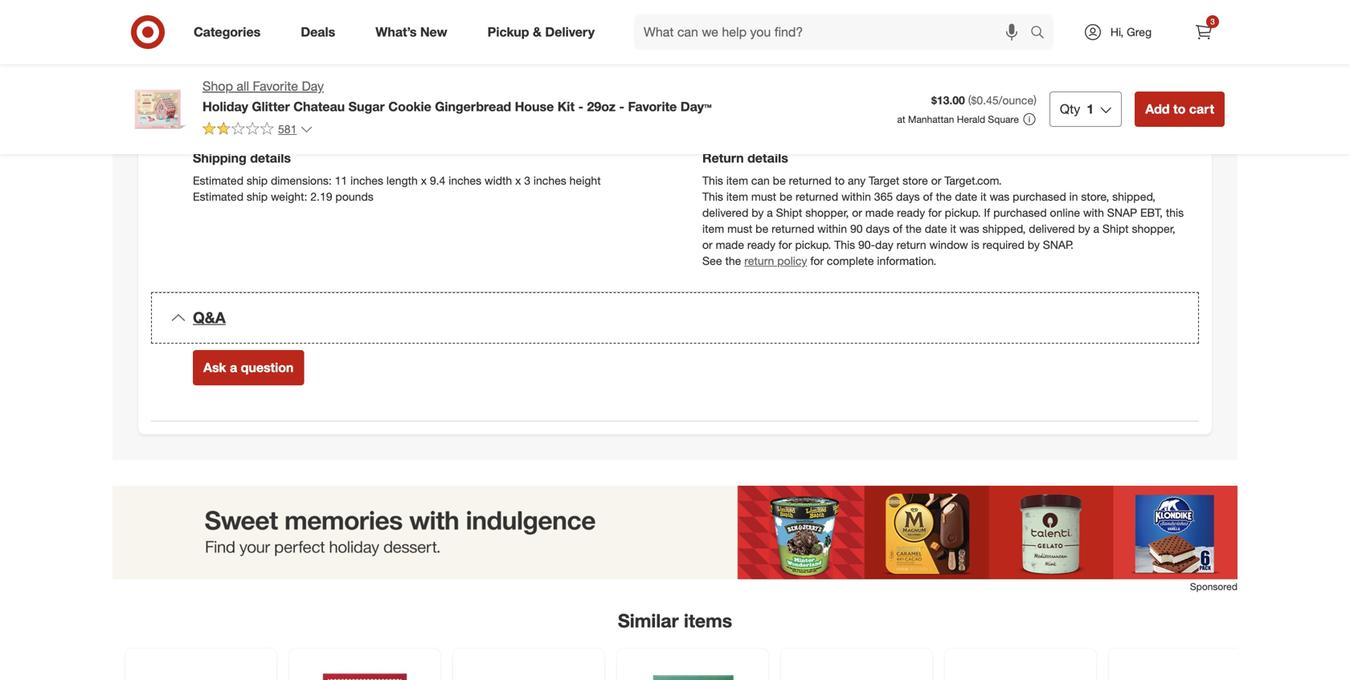 Task type: locate. For each thing, give the bounding box(es) containing it.
estimated down 581 link
[[193, 174, 244, 188]]

581 link
[[203, 121, 313, 140]]

1 horizontal spatial return
[[897, 238, 927, 252]]

1 vertical spatial pickup.
[[796, 238, 832, 252]]

3 right greg
[[1211, 16, 1215, 27]]

inches left height
[[534, 174, 567, 188]]

1 horizontal spatial -
[[620, 99, 625, 114]]

&
[[533, 24, 542, 40], [261, 109, 271, 127]]

online
[[1050, 206, 1081, 220]]

delivered
[[703, 206, 749, 220], [1029, 222, 1076, 236]]

shipping inside dropdown button
[[193, 109, 257, 127]]

1 horizontal spatial inches
[[449, 174, 482, 188]]

the
[[202, 54, 218, 68], [936, 190, 952, 204], [906, 222, 922, 236], [726, 254, 742, 268]]

made down 365
[[866, 206, 894, 220]]

shipping down shop
[[193, 109, 257, 127]]

shipping & returns button
[[151, 93, 1200, 144]]

it up window
[[951, 222, 957, 236]]

0 vertical spatial of
[[923, 190, 933, 204]]

incorrect
[[630, 54, 675, 68]]

2 shipping from the top
[[193, 150, 247, 166]]

/ounce
[[999, 93, 1034, 107]]

0 horizontal spatial &
[[261, 109, 271, 127]]

info.
[[721, 54, 741, 68]]

1 vertical spatial &
[[261, 109, 271, 127]]

or right store
[[932, 174, 942, 188]]

0 vertical spatial favorite
[[253, 78, 298, 94]]

store
[[903, 174, 928, 188]]

1 horizontal spatial 3
[[1211, 16, 1215, 27]]

be right can
[[773, 174, 786, 188]]

& inside "link"
[[533, 24, 542, 40]]

returned left any
[[789, 174, 832, 188]]

2 horizontal spatial by
[[1079, 222, 1091, 236]]

0 horizontal spatial it
[[951, 222, 957, 236]]

if the item details above aren't accurate or complete, we want to know about it. report incorrect product info.
[[193, 54, 741, 68]]

shipping down 581 link
[[193, 150, 247, 166]]

inches right 9.4
[[449, 174, 482, 188]]

item up all
[[221, 54, 243, 68]]

by
[[752, 206, 764, 220], [1079, 222, 1091, 236], [1028, 238, 1040, 252]]

be
[[773, 174, 786, 188], [780, 190, 793, 204], [756, 222, 769, 236]]

0 horizontal spatial -
[[579, 99, 584, 114]]

house
[[515, 99, 554, 114]]

1 estimated from the top
[[193, 174, 244, 188]]

to left any
[[835, 174, 845, 188]]

details inside shipping details estimated ship dimensions: 11 inches length x 9.4 inches width x 3 inches height estimated ship weight: 2.19 pounds
[[250, 150, 291, 166]]

29oz
[[587, 99, 616, 114]]

be up return policy link in the top right of the page
[[756, 222, 769, 236]]

or down what's
[[394, 54, 404, 68]]

for right policy
[[811, 254, 824, 268]]

if down the categories
[[193, 54, 199, 68]]

for up policy
[[779, 238, 792, 252]]

weight:
[[271, 190, 307, 204]]

details down 581 link
[[250, 150, 291, 166]]

a right ask at bottom
[[230, 360, 237, 376]]

2 horizontal spatial a
[[1094, 222, 1100, 236]]

by left snap. at the top right of page
[[1028, 238, 1040, 252]]

chateau
[[294, 99, 345, 114]]

1 horizontal spatial x
[[515, 174, 521, 188]]

0 horizontal spatial x
[[421, 174, 427, 188]]

of
[[923, 190, 933, 204], [893, 222, 903, 236]]

90
[[851, 222, 863, 236]]

return up information.
[[897, 238, 927, 252]]

& inside dropdown button
[[261, 109, 271, 127]]

- right kit at the left top of the page
[[579, 99, 584, 114]]

2 - from the left
[[620, 99, 625, 114]]

3 link
[[1187, 14, 1222, 50]]

shipping & returns
[[193, 109, 333, 127]]

shipped, up snap
[[1113, 190, 1156, 204]]

0 horizontal spatial shipt
[[776, 206, 803, 220]]

details inside return details this item can be returned to any target store or target.com. this item must be returned within 365 days of the date it was purchased in store, shipped, delivered by a shipt shopper, or made ready for pickup. if purchased online with snap ebt, this item must be returned within 90 days of the date it was shipped, delivered by a shipt shopper, or made ready for pickup. this 90-day return window is required by snap. see the return policy for complete information.
[[748, 150, 789, 166]]

date
[[955, 190, 978, 204], [925, 222, 948, 236]]

aren't
[[316, 54, 344, 68]]

if down target.com.
[[984, 206, 991, 220]]

0 vertical spatial shipping
[[193, 109, 257, 127]]

0 horizontal spatial made
[[716, 238, 745, 252]]

0 vertical spatial return
[[897, 238, 927, 252]]

1 vertical spatial returned
[[796, 190, 839, 204]]

this
[[703, 174, 724, 188], [703, 190, 724, 204], [835, 238, 856, 252]]

must up return policy link in the top right of the page
[[728, 222, 753, 236]]

& right pickup
[[533, 24, 542, 40]]

policy
[[778, 254, 808, 268]]

return left policy
[[745, 254, 775, 268]]

1 vertical spatial ship
[[247, 190, 268, 204]]

1 vertical spatial ready
[[748, 238, 776, 252]]

a down with
[[1094, 222, 1100, 236]]

returns
[[276, 109, 333, 127]]

0 horizontal spatial favorite
[[253, 78, 298, 94]]

delivered up snap. at the top right of page
[[1029, 222, 1076, 236]]

details up can
[[748, 150, 789, 166]]

1 vertical spatial to
[[1174, 101, 1186, 117]]

favorite left day™
[[628, 99, 677, 114]]

1 vertical spatial it
[[951, 222, 957, 236]]

shipping
[[193, 109, 257, 127], [193, 150, 247, 166]]

shopper, down ebt,
[[1132, 222, 1176, 236]]

0 vertical spatial by
[[752, 206, 764, 220]]

hi, greg
[[1111, 25, 1152, 39]]

what's new
[[376, 24, 448, 40]]

inches up the pounds
[[351, 174, 384, 188]]

dimensions:
[[271, 174, 332, 188]]

1 vertical spatial estimated
[[193, 190, 244, 204]]

3 inside shipping details estimated ship dimensions: 11 inches length x 9.4 inches width x 3 inches height estimated ship weight: 2.19 pounds
[[524, 174, 531, 188]]

details
[[246, 54, 280, 68], [250, 150, 291, 166], [748, 150, 789, 166]]

store,
[[1082, 190, 1110, 204]]

days up day
[[866, 222, 890, 236]]

1 - from the left
[[579, 99, 584, 114]]

it
[[981, 190, 987, 204], [951, 222, 957, 236]]

0 vertical spatial within
[[842, 190, 871, 204]]

1 horizontal spatial pickup.
[[945, 206, 981, 220]]

return policy link
[[745, 254, 808, 268]]

1 vertical spatial shopper,
[[1132, 222, 1176, 236]]

to
[[505, 54, 515, 68], [1174, 101, 1186, 117], [835, 174, 845, 188]]

be up policy
[[780, 190, 793, 204]]

item left can
[[727, 174, 749, 188]]

returned
[[789, 174, 832, 188], [796, 190, 839, 204], [772, 222, 815, 236]]

or
[[394, 54, 404, 68], [932, 174, 942, 188], [852, 206, 863, 220], [703, 238, 713, 252]]

returned up policy
[[772, 222, 815, 236]]

1 vertical spatial of
[[893, 222, 903, 236]]

search button
[[1024, 14, 1062, 53]]

ship left weight:
[[247, 190, 268, 204]]

x
[[421, 174, 427, 188], [515, 174, 521, 188]]

1 vertical spatial 3
[[524, 174, 531, 188]]

2 horizontal spatial inches
[[534, 174, 567, 188]]

pickup. down target.com.
[[945, 206, 981, 220]]

days down store
[[896, 190, 920, 204]]

of up day
[[893, 222, 903, 236]]

2 vertical spatial be
[[756, 222, 769, 236]]

was up is
[[960, 222, 980, 236]]

shipping for shipping & returns
[[193, 109, 257, 127]]

date down target.com.
[[955, 190, 978, 204]]

categories link
[[180, 14, 281, 50]]

details for shipping
[[250, 150, 291, 166]]

0 vertical spatial shopper,
[[806, 206, 849, 220]]

ready up return policy link in the top right of the page
[[748, 238, 776, 252]]

0 vertical spatial for
[[929, 206, 942, 220]]

pickup. up policy
[[796, 238, 832, 252]]

1 vertical spatial purchased
[[994, 206, 1047, 220]]

purchased up the online
[[1013, 190, 1067, 204]]

1 x from the left
[[421, 174, 427, 188]]

0 vertical spatial be
[[773, 174, 786, 188]]

0 vertical spatial &
[[533, 24, 542, 40]]

at manhattan herald square
[[898, 113, 1019, 125]]

0 vertical spatial days
[[896, 190, 920, 204]]

holiday mini village gingerbread house kit - 28oz - favorite day™ image
[[299, 659, 431, 681]]

favorite up glitter
[[253, 78, 298, 94]]

3 right width
[[524, 174, 531, 188]]

ready down store
[[897, 206, 926, 220]]

delivered up see
[[703, 206, 749, 220]]

1 horizontal spatial to
[[835, 174, 845, 188]]

was down target.com.
[[990, 190, 1010, 204]]

ship left dimensions:
[[247, 174, 268, 188]]

this
[[1166, 206, 1184, 220]]

1 horizontal spatial if
[[984, 206, 991, 220]]

0 vertical spatial it
[[981, 190, 987, 204]]

estimated left weight:
[[193, 190, 244, 204]]

shopper, down any
[[806, 206, 849, 220]]

a
[[767, 206, 773, 220], [1094, 222, 1100, 236], [230, 360, 237, 376]]

1 horizontal spatial a
[[767, 206, 773, 220]]

it down target.com.
[[981, 190, 987, 204]]

1 vertical spatial if
[[984, 206, 991, 220]]

x left 9.4
[[421, 174, 427, 188]]

1 horizontal spatial &
[[533, 24, 542, 40]]

sugar
[[349, 99, 385, 114]]

shipping inside shipping details estimated ship dimensions: 11 inches length x 9.4 inches width x 3 inches height estimated ship weight: 2.19 pounds
[[193, 150, 247, 166]]

2 x from the left
[[515, 174, 521, 188]]

1 vertical spatial made
[[716, 238, 745, 252]]

1 vertical spatial for
[[779, 238, 792, 252]]

returned left 365
[[796, 190, 839, 204]]

day™
[[681, 99, 712, 114]]

window
[[930, 238, 969, 252]]

1 vertical spatial days
[[866, 222, 890, 236]]

- right 29oz
[[620, 99, 625, 114]]

within left 90 in the right of the page
[[818, 222, 847, 236]]

details up all
[[246, 54, 280, 68]]

add to cart
[[1146, 101, 1215, 117]]

11
[[335, 174, 348, 188]]

information.
[[878, 254, 937, 268]]

cart
[[1190, 101, 1215, 117]]

within down any
[[842, 190, 871, 204]]

ship
[[247, 174, 268, 188], [247, 190, 268, 204]]

2 vertical spatial by
[[1028, 238, 1040, 252]]

0 horizontal spatial shipped,
[[983, 222, 1026, 236]]

0 vertical spatial estimated
[[193, 174, 244, 188]]

for up window
[[929, 206, 942, 220]]

q&a button
[[151, 293, 1200, 344]]

want
[[478, 54, 502, 68]]

must down can
[[752, 190, 777, 204]]

what's
[[376, 24, 417, 40]]

similar items
[[618, 610, 733, 633]]

add to cart button
[[1135, 92, 1225, 127]]

0 vertical spatial ship
[[247, 174, 268, 188]]

1 vertical spatial was
[[960, 222, 980, 236]]

hi,
[[1111, 25, 1124, 39]]

length
[[387, 174, 418, 188]]

in
[[1070, 190, 1079, 204]]

0 horizontal spatial by
[[752, 206, 764, 220]]

made
[[866, 206, 894, 220], [716, 238, 745, 252]]

1 horizontal spatial was
[[990, 190, 1010, 204]]

to inside return details this item can be returned to any target store or target.com. this item must be returned within 365 days of the date it was purchased in store, shipped, delivered by a shipt shopper, or made ready for pickup. if purchased online with snap ebt, this item must be returned within 90 days of the date it was shipped, delivered by a shipt shopper, or made ready for pickup. this 90-day return window is required by snap. see the return policy for complete information.
[[835, 174, 845, 188]]

shipped, up required
[[983, 222, 1026, 236]]

9.4
[[430, 174, 446, 188]]

for
[[929, 206, 942, 220], [779, 238, 792, 252], [811, 254, 824, 268]]

2 vertical spatial a
[[230, 360, 237, 376]]

shipt
[[776, 206, 803, 220], [1103, 222, 1129, 236]]

to right want
[[505, 54, 515, 68]]

made up see
[[716, 238, 745, 252]]

similar
[[618, 610, 679, 633]]

a down can
[[767, 206, 773, 220]]

date up window
[[925, 222, 948, 236]]

0 vertical spatial a
[[767, 206, 773, 220]]

item
[[221, 54, 243, 68], [727, 174, 749, 188], [727, 190, 749, 204], [703, 222, 725, 236]]

0 horizontal spatial a
[[230, 360, 237, 376]]

to right add
[[1174, 101, 1186, 117]]

0 horizontal spatial 3
[[524, 174, 531, 188]]

)
[[1034, 93, 1037, 107]]

& left 581
[[261, 109, 271, 127]]

0 vertical spatial if
[[193, 54, 199, 68]]

1 vertical spatial be
[[780, 190, 793, 204]]

0 horizontal spatial days
[[866, 222, 890, 236]]

365
[[875, 190, 893, 204]]

shipt down snap
[[1103, 222, 1129, 236]]

by down can
[[752, 206, 764, 220]]

qty 1
[[1060, 101, 1094, 117]]

0 vertical spatial pickup.
[[945, 206, 981, 220]]

complete
[[827, 254, 874, 268]]

by down with
[[1079, 222, 1091, 236]]

1 vertical spatial favorite
[[628, 99, 677, 114]]

0 vertical spatial to
[[505, 54, 515, 68]]

1 vertical spatial a
[[1094, 222, 1100, 236]]

1 horizontal spatial for
[[811, 254, 824, 268]]

x right width
[[515, 174, 521, 188]]

search
[[1024, 26, 1062, 41]]

0 horizontal spatial date
[[925, 222, 948, 236]]

0 horizontal spatial ready
[[748, 238, 776, 252]]

favorite
[[253, 78, 298, 94], [628, 99, 677, 114]]

of down store
[[923, 190, 933, 204]]

0 horizontal spatial pickup.
[[796, 238, 832, 252]]

1 shipping from the top
[[193, 109, 257, 127]]

1 horizontal spatial of
[[923, 190, 933, 204]]

0 horizontal spatial to
[[505, 54, 515, 68]]

1 vertical spatial delivered
[[1029, 222, 1076, 236]]

purchased up required
[[994, 206, 1047, 220]]

day
[[302, 78, 324, 94]]

shipt up policy
[[776, 206, 803, 220]]

ready
[[897, 206, 926, 220], [748, 238, 776, 252]]

or up see
[[703, 238, 713, 252]]

2 horizontal spatial for
[[929, 206, 942, 220]]

0 horizontal spatial delivered
[[703, 206, 749, 220]]

shop all favorite day holiday glitter chateau sugar cookie gingerbread house kit - 29oz - favorite day™
[[203, 78, 712, 114]]

(
[[969, 93, 972, 107]]



Task type: vqa. For each thing, say whether or not it's contained in the screenshot.
bottommost for
yes



Task type: describe. For each thing, give the bounding box(es) containing it.
can
[[752, 174, 770, 188]]

ask
[[203, 360, 226, 376]]

1 horizontal spatial it
[[981, 190, 987, 204]]

& for pickup
[[533, 24, 542, 40]]

1 horizontal spatial shipt
[[1103, 222, 1129, 236]]

target
[[869, 174, 900, 188]]

0 horizontal spatial if
[[193, 54, 199, 68]]

1 vertical spatial date
[[925, 222, 948, 236]]

snap
[[1108, 206, 1138, 220]]

2 ship from the top
[[247, 190, 268, 204]]

1 horizontal spatial favorite
[[628, 99, 677, 114]]

day
[[876, 238, 894, 252]]

1 horizontal spatial shipped,
[[1113, 190, 1156, 204]]

1 horizontal spatial date
[[955, 190, 978, 204]]

about
[[548, 54, 577, 68]]

add
[[1146, 101, 1170, 117]]

we
[[460, 54, 475, 68]]

sponsored
[[1191, 581, 1238, 593]]

3 inches from the left
[[534, 174, 567, 188]]

question
[[241, 360, 294, 376]]

pickup & delivery
[[488, 24, 595, 40]]

snap.
[[1043, 238, 1074, 252]]

$13.00
[[932, 93, 965, 107]]

0 horizontal spatial shopper,
[[806, 206, 849, 220]]

2 vertical spatial for
[[811, 254, 824, 268]]

with
[[1084, 206, 1105, 220]]

similar items region
[[113, 486, 1261, 681]]

the up information.
[[906, 222, 922, 236]]

What can we help you find? suggestions appear below search field
[[634, 14, 1035, 50]]

delivery
[[545, 24, 595, 40]]

q&a
[[193, 309, 226, 327]]

items
[[684, 610, 733, 633]]

to inside 'button'
[[1174, 101, 1186, 117]]

2 inches from the left
[[449, 174, 482, 188]]

1 vertical spatial return
[[745, 254, 775, 268]]

0 vertical spatial ready
[[897, 206, 926, 220]]

image of holiday glitter chateau sugar cookie gingerbread house kit - 29oz - favorite day™ image
[[125, 77, 190, 142]]

manhattan
[[909, 113, 955, 125]]

holiday tree house gingerbread house kit - 33.23oz - favorite day™ image
[[627, 659, 759, 681]]

0 vertical spatial this
[[703, 174, 724, 188]]

the right see
[[726, 254, 742, 268]]

1 vertical spatial within
[[818, 222, 847, 236]]

a inside button
[[230, 360, 237, 376]]

90-
[[859, 238, 876, 252]]

0 horizontal spatial of
[[893, 222, 903, 236]]

complete,
[[407, 54, 457, 68]]

is
[[972, 238, 980, 252]]

2 vertical spatial returned
[[772, 222, 815, 236]]

accurate
[[347, 54, 391, 68]]

pickup & delivery link
[[474, 14, 615, 50]]

the up shop
[[202, 54, 218, 68]]

return details this item can be returned to any target store or target.com. this item must be returned within 365 days of the date it was purchased in store, shipped, delivered by a shipt shopper, or made ready for pickup. if purchased online with snap ebt, this item must be returned within 90 days of the date it was shipped, delivered by a shipt shopper, or made ready for pickup. this 90-day return window is required by snap. see the return policy for complete information.
[[703, 150, 1184, 268]]

item down return
[[727, 190, 749, 204]]

2 vertical spatial this
[[835, 238, 856, 252]]

at
[[898, 113, 906, 125]]

shipping for shipping details estimated ship dimensions: 11 inches length x 9.4 inches width x 3 inches height estimated ship weight: 2.19 pounds
[[193, 150, 247, 166]]

product
[[678, 54, 717, 68]]

height
[[570, 174, 601, 188]]

greg
[[1127, 25, 1152, 39]]

1 vertical spatial must
[[728, 222, 753, 236]]

advertisement region
[[113, 486, 1238, 581]]

0 vertical spatial returned
[[789, 174, 832, 188]]

details for return
[[748, 150, 789, 166]]

0 vertical spatial shipt
[[776, 206, 803, 220]]

report incorrect product info. button
[[592, 53, 741, 69]]

if inside return details this item can be returned to any target store or target.com. this item must be returned within 365 days of the date it was purchased in store, shipped, delivered by a shipt shopper, or made ready for pickup. if purchased online with snap ebt, this item must be returned within 90 days of the date it was shipped, delivered by a shipt shopper, or made ready for pickup. this 90-day return window is required by snap. see the return policy for complete information.
[[984, 206, 991, 220]]

$0.45
[[972, 93, 999, 107]]

0 vertical spatial was
[[990, 190, 1010, 204]]

deals
[[301, 24, 335, 40]]

1 horizontal spatial shopper,
[[1132, 222, 1176, 236]]

ask a question
[[203, 360, 294, 376]]

0 vertical spatial 3
[[1211, 16, 1215, 27]]

shipping details estimated ship dimensions: 11 inches length x 9.4 inches width x 3 inches height estimated ship weight: 2.19 pounds
[[193, 150, 601, 204]]

0 vertical spatial must
[[752, 190, 777, 204]]

cookie
[[389, 99, 432, 114]]

herald
[[957, 113, 986, 125]]

2 estimated from the top
[[193, 190, 244, 204]]

or up 90 in the right of the page
[[852, 206, 863, 220]]

2.19
[[311, 190, 332, 204]]

1 horizontal spatial by
[[1028, 238, 1040, 252]]

ask a question button
[[193, 351, 304, 386]]

return
[[703, 150, 744, 166]]

width
[[485, 174, 512, 188]]

the down target.com.
[[936, 190, 952, 204]]

new
[[420, 24, 448, 40]]

pickup
[[488, 24, 529, 40]]

1 horizontal spatial made
[[866, 206, 894, 220]]

deals link
[[287, 14, 356, 50]]

what's new link
[[362, 14, 468, 50]]

item up see
[[703, 222, 725, 236]]

target.com.
[[945, 174, 1002, 188]]

0 vertical spatial delivered
[[703, 206, 749, 220]]

0 horizontal spatial for
[[779, 238, 792, 252]]

1
[[1087, 101, 1094, 117]]

1 inches from the left
[[351, 174, 384, 188]]

ebt,
[[1141, 206, 1163, 220]]

glitter
[[252, 99, 290, 114]]

any
[[848, 174, 866, 188]]

kit
[[558, 99, 575, 114]]

gingerbread
[[435, 99, 511, 114]]

0 vertical spatial purchased
[[1013, 190, 1067, 204]]

shop
[[203, 78, 233, 94]]

it.
[[580, 54, 589, 68]]

know
[[518, 54, 545, 68]]

square
[[988, 113, 1019, 125]]

1 ship from the top
[[247, 174, 268, 188]]

report
[[592, 54, 627, 68]]

pounds
[[336, 190, 374, 204]]

& for shipping
[[261, 109, 271, 127]]

above
[[283, 54, 313, 68]]

1 vertical spatial shipped,
[[983, 222, 1026, 236]]

1 vertical spatial this
[[703, 190, 724, 204]]

qty
[[1060, 101, 1081, 117]]

$13.00 ( $0.45 /ounce )
[[932, 93, 1037, 107]]



